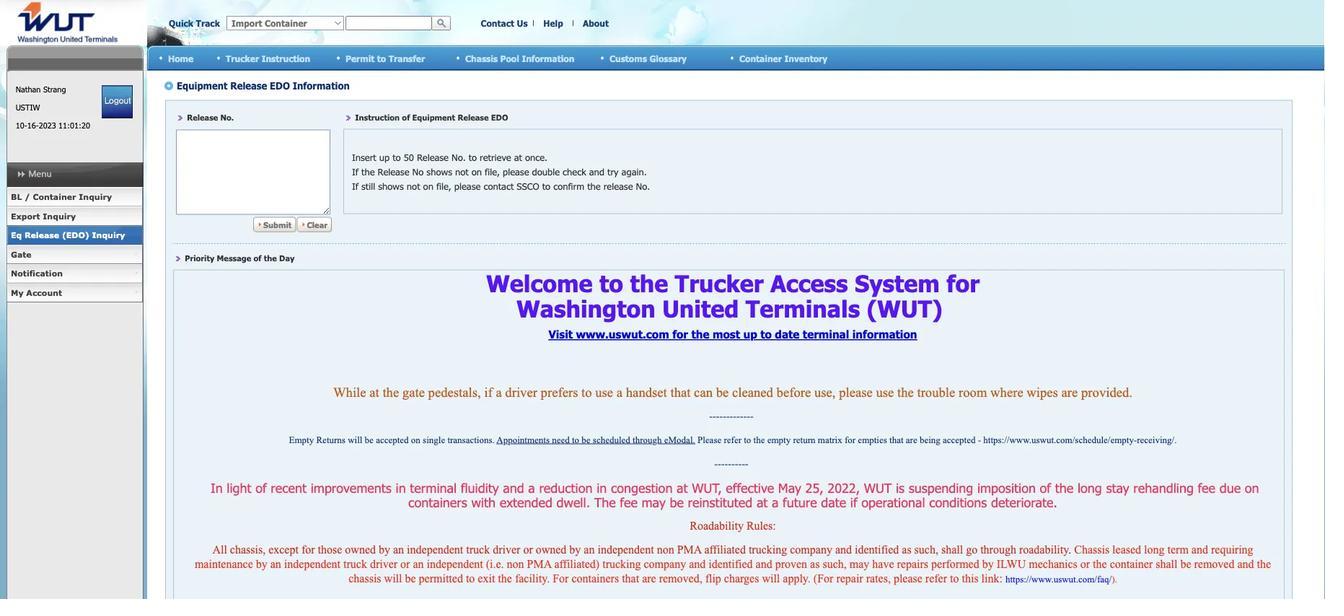 Task type: vqa. For each thing, say whether or not it's contained in the screenshot.
the Information on the top of page
yes



Task type: locate. For each thing, give the bounding box(es) containing it.
None text field
[[346, 16, 432, 30]]

inventory
[[785, 53, 828, 63]]

inquiry
[[79, 192, 112, 202], [43, 211, 76, 221], [92, 230, 125, 240]]

about link
[[583, 18, 609, 28]]

gate link
[[6, 245, 143, 264]]

nathan strang
[[16, 84, 66, 94]]

0 vertical spatial inquiry
[[79, 192, 112, 202]]

about
[[583, 18, 609, 28]]

container up export inquiry at the top left
[[33, 192, 76, 202]]

eq release (edo) inquiry link
[[6, 226, 143, 245]]

contact
[[481, 18, 515, 28]]

trucker
[[226, 53, 259, 63]]

permit
[[346, 53, 375, 63]]

container
[[740, 53, 782, 63], [33, 192, 76, 202]]

trucker instruction
[[226, 53, 310, 63]]

10-
[[16, 121, 27, 130]]

instruction
[[262, 53, 310, 63]]

ustiw
[[16, 102, 40, 112]]

customs
[[610, 53, 647, 63]]

inquiry for (edo)
[[92, 230, 125, 240]]

0 horizontal spatial container
[[33, 192, 76, 202]]

contact us link
[[481, 18, 528, 28]]

strang
[[43, 84, 66, 94]]

16-
[[27, 121, 39, 130]]

2 vertical spatial inquiry
[[92, 230, 125, 240]]

inquiry right (edo)
[[92, 230, 125, 240]]

track
[[196, 18, 220, 28]]

export inquiry link
[[6, 207, 143, 226]]

to
[[377, 53, 386, 63]]

inquiry down bl / container inquiry
[[43, 211, 76, 221]]

glossary
[[650, 53, 687, 63]]

information
[[522, 53, 575, 63]]

bl / container inquiry link
[[6, 188, 143, 207]]

1 horizontal spatial container
[[740, 53, 782, 63]]

container left inventory in the top right of the page
[[740, 53, 782, 63]]

inquiry for container
[[79, 192, 112, 202]]

export
[[11, 211, 40, 221]]

0 vertical spatial container
[[740, 53, 782, 63]]

chassis pool information
[[466, 53, 575, 63]]

inquiry up export inquiry link
[[79, 192, 112, 202]]

bl / container inquiry
[[11, 192, 112, 202]]

quick
[[169, 18, 193, 28]]

export inquiry
[[11, 211, 76, 221]]

us
[[517, 18, 528, 28]]



Task type: describe. For each thing, give the bounding box(es) containing it.
nathan
[[16, 84, 41, 94]]

notification
[[11, 268, 63, 278]]

2023
[[39, 121, 56, 130]]

chassis
[[466, 53, 498, 63]]

pool
[[501, 53, 520, 63]]

my
[[11, 288, 24, 297]]

eq
[[11, 230, 22, 240]]

1 vertical spatial container
[[33, 192, 76, 202]]

gate
[[11, 249, 31, 259]]

container inventory
[[740, 53, 828, 63]]

help link
[[544, 18, 563, 28]]

quick track
[[169, 18, 220, 28]]

/
[[25, 192, 30, 202]]

11:01:21
[[59, 121, 90, 130]]

notification link
[[6, 264, 143, 283]]

home
[[168, 53, 194, 63]]

bl
[[11, 192, 22, 202]]

1 vertical spatial inquiry
[[43, 211, 76, 221]]

login image
[[102, 85, 133, 118]]

transfer
[[389, 53, 425, 63]]

eq release (edo) inquiry
[[11, 230, 125, 240]]

(edo)
[[62, 230, 89, 240]]

release
[[25, 230, 59, 240]]

contact us
[[481, 18, 528, 28]]

account
[[26, 288, 62, 297]]

help
[[544, 18, 563, 28]]

my account link
[[6, 283, 143, 302]]

10-16-2023 11:01:21
[[16, 121, 90, 130]]

customs glossary
[[610, 53, 687, 63]]

permit to transfer
[[346, 53, 425, 63]]

my account
[[11, 288, 62, 297]]



